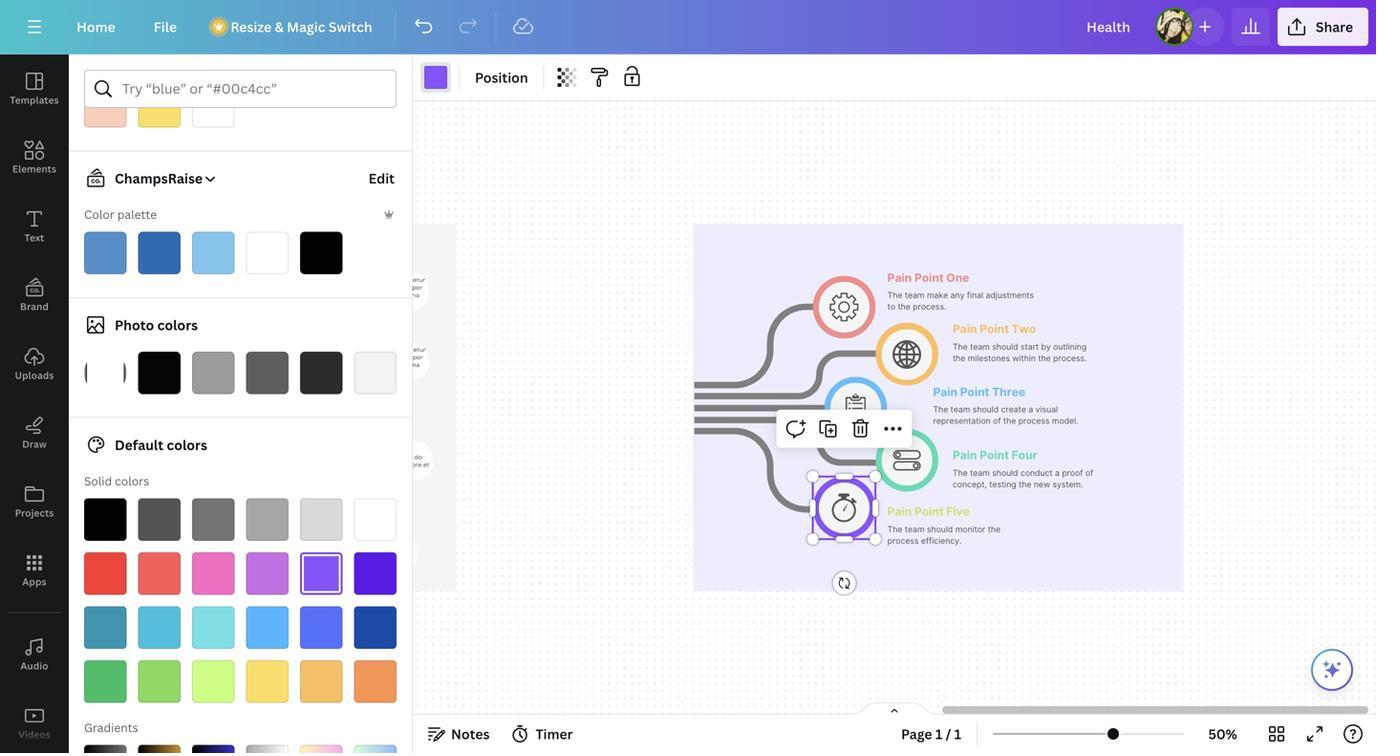 Task type: vqa. For each thing, say whether or not it's contained in the screenshot.
Icon
yes



Task type: locate. For each thing, give the bounding box(es) containing it.
dark gray #545454 image
[[138, 498, 181, 541]]

should up milestones
[[992, 342, 1018, 352]]

should inside "the team should monitor the process efficiency."
[[927, 524, 953, 534]]

should down "pain point three"
[[973, 405, 999, 414]]

0 horizontal spatial a
[[1029, 405, 1033, 414]]

the inside the 'the team should conduct a proof of concept, testing the new system.'
[[1019, 479, 1031, 489]]

system.
[[1053, 479, 1083, 489]]

draw
[[22, 438, 47, 451]]

violet #5e17eb image
[[354, 552, 397, 595]]

the inside "the team make any final adjustments to the process."
[[898, 302, 911, 312]]

any
[[950, 290, 965, 300]]

2 vertical spatial colors
[[115, 473, 149, 489]]

#040404 image
[[138, 352, 181, 394], [138, 352, 181, 394]]

photo colors
[[115, 316, 198, 334]]

linear gradient 90°: #fff7ad, #ffa9f9 image
[[300, 745, 343, 753]]

team up concept,
[[970, 468, 990, 478]]

lime #c1ff72 image
[[192, 660, 235, 703]]

the inside the 'the team should conduct a proof of concept, testing the new system.'
[[953, 468, 968, 478]]

the inside "the team make any final adjustments to the process."
[[887, 290, 903, 300]]

colors for default colors
[[167, 436, 207, 454]]

point up representation
[[960, 385, 989, 399]]

champsraise button
[[76, 167, 218, 190]]

the down create
[[1003, 416, 1016, 426]]

within
[[1012, 353, 1036, 363]]

team up milestones
[[970, 342, 990, 352]]

magic
[[287, 18, 325, 36]]

1 vertical spatial a
[[1055, 468, 1060, 478]]

create
[[1001, 405, 1026, 414]]

team down pain point five on the right
[[905, 524, 925, 534]]

0 vertical spatial process
[[1018, 416, 1050, 426]]

uploads button
[[0, 330, 69, 398]]

of down three
[[993, 416, 1001, 426]]

the right the monitor at the bottom of the page
[[988, 524, 1001, 534]]

1 vertical spatial process
[[887, 536, 919, 545]]

pain up concept,
[[953, 448, 977, 462]]

0 horizontal spatial of
[[993, 416, 1001, 426]]

team
[[905, 290, 925, 300], [970, 342, 990, 352], [951, 405, 970, 414], [970, 468, 990, 478], [905, 524, 925, 534]]

1 horizontal spatial process.
[[1053, 353, 1087, 363]]

the up the to
[[887, 290, 903, 300]]

the team should create a visual representation of the process model.
[[933, 405, 1078, 426]]

a left the visual
[[1029, 405, 1033, 414]]

team inside the team should start by outlining the milestones within the process.
[[970, 342, 990, 352]]

should inside the 'the team should conduct a proof of concept, testing the new system.'
[[992, 468, 1018, 478]]

a inside the 'the team should conduct a proof of concept, testing the new system.'
[[1055, 468, 1060, 478]]

1 right /
[[954, 725, 961, 743]]

the inside the team should create a visual representation of the process model.
[[933, 405, 948, 414]]

0 horizontal spatial 1
[[935, 725, 943, 743]]

team for the
[[970, 342, 990, 352]]

cobalt blue #004aad image
[[354, 606, 397, 649], [354, 606, 397, 649]]

the for to
[[887, 290, 903, 300]]

point for three
[[960, 385, 989, 399]]

a
[[1029, 405, 1033, 414], [1055, 468, 1060, 478]]

the for representation
[[933, 405, 948, 414]]

pain down "the team make any final adjustments to the process."
[[953, 322, 977, 336]]

linear gradient 90°: #000000, #737373 image
[[84, 745, 127, 753]]

icon image
[[830, 293, 859, 322], [846, 394, 866, 423], [893, 450, 921, 470]]

the down pain point two
[[953, 342, 968, 352]]

0 horizontal spatial process
[[887, 536, 919, 545]]

the
[[887, 290, 903, 300], [953, 342, 968, 352], [933, 405, 948, 414], [953, 468, 968, 478], [887, 524, 903, 534]]

should inside the team should start by outlining the milestones within the process.
[[992, 342, 1018, 352]]

new
[[1034, 479, 1050, 489]]

#4890cd image
[[84, 232, 127, 274]]

team for of
[[970, 468, 990, 478]]

pain for pain point two
[[953, 322, 977, 336]]

position button
[[467, 62, 536, 93]]

#ffcdba image
[[84, 85, 127, 128], [84, 85, 127, 128]]

1 horizontal spatial process
[[1018, 416, 1050, 426]]

lime #c1ff72 image
[[192, 660, 235, 703]]

side panel tab list
[[0, 54, 69, 753]]

pain up the to
[[887, 271, 912, 284]]

brand button
[[0, 261, 69, 330]]

default colors
[[115, 436, 207, 454]]

should
[[992, 342, 1018, 352], [973, 405, 999, 414], [992, 468, 1018, 478], [927, 524, 953, 534]]

resize & magic switch
[[230, 18, 372, 36]]

1 horizontal spatial 1
[[954, 725, 961, 743]]

turquoise blue #5ce1e6 image
[[192, 606, 235, 649], [192, 606, 235, 649]]

team inside "the team should monitor the process efficiency."
[[905, 524, 925, 534]]

/
[[946, 725, 951, 743]]

team for to
[[905, 290, 925, 300]]

process down the visual
[[1018, 416, 1050, 426]]

the down pain point five on the right
[[887, 524, 903, 534]]

champsraise
[[115, 169, 203, 187]]

position
[[475, 68, 528, 86]]

linear gradient 90°: #a6a6a6, #ffffff image
[[246, 745, 289, 753], [246, 745, 289, 753]]

process. down make
[[913, 302, 946, 312]]

four
[[1012, 448, 1037, 462]]

the up representation
[[933, 405, 948, 414]]

the up concept,
[[953, 468, 968, 478]]

magenta #cb6ce6 image
[[246, 552, 289, 595], [246, 552, 289, 595]]

50% button
[[1192, 719, 1254, 749]]

#ffde59 image
[[138, 85, 181, 128], [138, 85, 181, 128]]

#5e5e5e image
[[246, 352, 289, 394]]

videos
[[18, 728, 50, 741]]

0 vertical spatial a
[[1029, 405, 1033, 414]]

final
[[967, 290, 983, 300]]

#2b2b2b image
[[300, 352, 343, 394], [300, 352, 343, 394]]

color
[[84, 206, 114, 222]]

pain for pain point three
[[933, 385, 958, 399]]

projects
[[15, 506, 54, 519]]

team inside the 'the team should conduct a proof of concept, testing the new system.'
[[970, 468, 990, 478]]

home link
[[61, 8, 131, 46]]

team inside the team should create a visual representation of the process model.
[[951, 405, 970, 414]]

#75c6ef image
[[192, 232, 235, 274], [192, 232, 235, 274]]

peach #ffbd59 image
[[300, 660, 343, 703], [300, 660, 343, 703]]

should for efficiency.
[[927, 524, 953, 534]]

point up "the team should monitor the process efficiency."
[[915, 505, 944, 518]]

black #000000 image
[[84, 498, 127, 541], [84, 498, 127, 541]]

the inside "the team should monitor the process efficiency."
[[887, 524, 903, 534]]

colors
[[157, 316, 198, 334], [167, 436, 207, 454], [115, 473, 149, 489]]

of
[[993, 416, 1001, 426], [1085, 468, 1093, 478]]

templates
[[10, 94, 59, 107]]

0 vertical spatial colors
[[157, 316, 198, 334]]

process.
[[913, 302, 946, 312], [1053, 353, 1087, 363]]

team inside "the team make any final adjustments to the process."
[[905, 290, 925, 300]]

notes
[[451, 725, 490, 743]]

bright red #ff3131 image
[[84, 552, 127, 595], [84, 552, 127, 595]]

team up representation
[[951, 405, 970, 414]]

#8c52ff image
[[424, 66, 447, 89], [424, 66, 447, 89]]

pain up "the team should monitor the process efficiency."
[[887, 505, 912, 518]]

#166bb5 image
[[138, 232, 181, 274], [138, 232, 181, 274]]

0 horizontal spatial process.
[[913, 302, 946, 312]]

the right the to
[[898, 302, 911, 312]]

coral red #ff5757 image
[[138, 552, 181, 595], [138, 552, 181, 595]]

1 vertical spatial process.
[[1053, 353, 1087, 363]]

light blue #38b6ff image
[[246, 606, 289, 649], [246, 606, 289, 649]]

elements button
[[0, 123, 69, 192]]

the team should monitor the process efficiency.
[[887, 524, 1003, 545]]

process inside "the team should monitor the process efficiency."
[[887, 536, 919, 545]]

should for of
[[992, 468, 1018, 478]]

dark gray #545454 image
[[138, 498, 181, 541]]

#f2f2f2 image
[[354, 352, 397, 394], [354, 352, 397, 394]]

point up make
[[915, 271, 944, 284]]

pain for pain point four
[[953, 448, 977, 462]]

orange #ff914d image
[[354, 660, 397, 703]]

colors right photo
[[157, 316, 198, 334]]

1 vertical spatial of
[[1085, 468, 1093, 478]]

50%
[[1208, 725, 1237, 743]]

colors for photo colors
[[157, 316, 198, 334]]

a for visual
[[1029, 405, 1033, 414]]

chronometer icon image
[[832, 494, 857, 522]]

canva assistant image
[[1321, 658, 1344, 681]]

pink #ff66c4 image
[[192, 552, 235, 595], [192, 552, 235, 595]]

outlining
[[1053, 342, 1087, 352]]

&
[[275, 18, 284, 36]]

point left two
[[980, 322, 1009, 336]]

should for the
[[992, 342, 1018, 352]]

#ffffff image
[[192, 85, 235, 128]]

videos button
[[0, 689, 69, 753]]

pain for pain point five
[[887, 505, 912, 518]]

violet #5e17eb image
[[354, 552, 397, 595]]

gray #737373 image
[[192, 498, 235, 541], [192, 498, 235, 541]]

pain point four
[[953, 448, 1037, 462]]

page 1 / 1
[[901, 725, 961, 743]]

process
[[1018, 416, 1050, 426], [887, 536, 919, 545]]

team for efficiency.
[[905, 524, 925, 534]]

pain for pain point one
[[887, 271, 912, 284]]

a left proof
[[1055, 468, 1060, 478]]

green #00bf63 image
[[84, 660, 127, 703]]

linear gradient 90°: #000000, #3533cd image
[[192, 745, 235, 753]]

share
[[1316, 18, 1353, 36]]

a inside the team should create a visual representation of the process model.
[[1029, 405, 1033, 414]]

white #ffffff image
[[354, 498, 397, 541]]

light gray #d9d9d9 image
[[300, 498, 343, 541], [300, 498, 343, 541]]

colors right the default
[[167, 436, 207, 454]]

uploads
[[15, 369, 54, 382]]

the down by
[[1038, 353, 1051, 363]]

solid
[[84, 473, 112, 489]]

should up testing
[[992, 468, 1018, 478]]

aqua blue #0cc0df image
[[138, 606, 181, 649]]

0 vertical spatial process.
[[913, 302, 946, 312]]

1
[[935, 725, 943, 743], [954, 725, 961, 743]]

1 vertical spatial icon image
[[846, 394, 866, 423]]

concept,
[[953, 479, 987, 489]]

the
[[898, 302, 911, 312], [953, 353, 965, 363], [1038, 353, 1051, 363], [1003, 416, 1016, 426], [1019, 479, 1031, 489], [988, 524, 1001, 534]]

text
[[25, 231, 44, 244]]

1 horizontal spatial a
[[1055, 468, 1060, 478]]

resize
[[230, 18, 272, 36]]

text button
[[0, 192, 69, 261]]

brand
[[20, 300, 49, 313]]

should up efficiency.
[[927, 524, 953, 534]]

1 horizontal spatial of
[[1085, 468, 1093, 478]]

team down pain point one
[[905, 290, 925, 300]]

1 vertical spatial colors
[[167, 436, 207, 454]]

point left four on the bottom right
[[980, 448, 1009, 462]]

process. inside "the team make any final adjustments to the process."
[[913, 302, 946, 312]]

the inside the team should create a visual representation of the process model.
[[1003, 416, 1016, 426]]

file button
[[138, 8, 192, 46]]

#010101 image
[[300, 232, 343, 274]]

linear gradient 90°: #cdffd8, #94b9ff image
[[354, 745, 397, 753], [354, 745, 397, 753]]

pain up representation
[[933, 385, 958, 399]]

process. down outlining
[[1053, 353, 1087, 363]]

colors right solid
[[115, 473, 149, 489]]

the inside the team should start by outlining the milestones within the process.
[[953, 342, 968, 352]]

should inside the team should create a visual representation of the process model.
[[973, 405, 999, 414]]

of right proof
[[1085, 468, 1093, 478]]

main menu bar
[[0, 0, 1376, 54]]

process left efficiency.
[[887, 536, 919, 545]]

#ffffff image
[[192, 85, 235, 128], [246, 232, 289, 274], [246, 232, 289, 274]]

1 left /
[[935, 725, 943, 743]]

0 vertical spatial of
[[993, 416, 1001, 426]]

the down conduct on the right bottom
[[1019, 479, 1031, 489]]

yellow #ffde59 image
[[246, 660, 289, 703], [246, 660, 289, 703]]

edit
[[369, 169, 395, 187]]

the inside "the team should monitor the process efficiency."
[[988, 524, 1001, 534]]



Task type: describe. For each thing, give the bounding box(es) containing it.
the left milestones
[[953, 353, 965, 363]]

monitor
[[955, 524, 986, 534]]

purple #8c52ff image
[[300, 552, 343, 595]]

the for the
[[953, 342, 968, 352]]

visual
[[1036, 405, 1058, 414]]

pain point one
[[887, 271, 969, 284]]

projects button
[[0, 467, 69, 536]]

gray #a6a6a6 image
[[246, 498, 289, 541]]

pain point three
[[933, 385, 1026, 399]]

switch
[[328, 18, 372, 36]]

purple #8c52ff image
[[300, 552, 343, 595]]

point for one
[[915, 271, 944, 284]]

the team make any final adjustments to the process.
[[887, 290, 1036, 312]]

royal blue #5271ff image
[[300, 606, 343, 649]]

one
[[946, 271, 969, 284]]

the team should conduct a proof of concept, testing the new system.
[[953, 468, 1096, 489]]

photo
[[115, 316, 154, 334]]

dark turquoise #0097b2 image
[[84, 606, 127, 649]]

solid colors
[[84, 473, 149, 489]]

linear gradient 90°: #000000, #c89116 image
[[138, 745, 181, 753]]

testing
[[989, 479, 1016, 489]]

pain point five
[[887, 505, 970, 518]]

edit button
[[367, 159, 397, 197]]

linear gradient 90°: #fff7ad, #ffa9f9 image
[[300, 745, 343, 753]]

#010101 image
[[300, 232, 343, 274]]

process. inside the team should start by outlining the milestones within the process.
[[1053, 353, 1087, 363]]

the for efficiency.
[[887, 524, 903, 534]]

the for of
[[953, 468, 968, 478]]

the team should start by outlining the milestones within the process.
[[953, 342, 1089, 363]]

grass green #7ed957 image
[[138, 660, 181, 703]]

#4890cd image
[[84, 232, 127, 274]]

efficiency.
[[921, 536, 962, 545]]

linear gradient 90°: #000000, #c89116 image
[[138, 745, 181, 753]]

default
[[115, 436, 164, 454]]

linear gradient 90°: #000000, #3533cd image
[[192, 745, 235, 753]]

templates button
[[0, 54, 69, 123]]

dark turquoise #0097b2 image
[[84, 606, 127, 649]]

linear gradient 90°: #000000, #737373 image
[[84, 745, 127, 753]]

process inside the team should create a visual representation of the process model.
[[1018, 416, 1050, 426]]

Design title text field
[[1071, 8, 1148, 46]]

five
[[946, 505, 970, 518]]

audio
[[20, 659, 48, 672]]

team for representation
[[951, 405, 970, 414]]

royal blue #5271ff image
[[300, 606, 343, 649]]

conduct
[[1021, 468, 1053, 478]]

#9b9b9b image
[[192, 352, 235, 394]]

gradients
[[84, 720, 138, 735]]

a for proof
[[1055, 468, 1060, 478]]

aqua blue #0cc0df image
[[138, 606, 181, 649]]

color palette
[[84, 206, 157, 222]]

timer button
[[505, 719, 581, 749]]

home
[[76, 18, 115, 36]]

draw button
[[0, 398, 69, 467]]

representation
[[933, 416, 991, 426]]

milestones
[[968, 353, 1010, 363]]

of inside the team should create a visual representation of the process model.
[[993, 416, 1001, 426]]

gray #a6a6a6 image
[[246, 498, 289, 541]]

colors for solid colors
[[115, 473, 149, 489]]

audio button
[[0, 620, 69, 689]]

make
[[927, 290, 948, 300]]

to
[[887, 302, 895, 312]]

notes button
[[420, 719, 497, 749]]

2 1 from the left
[[954, 725, 961, 743]]

apps button
[[0, 536, 69, 605]]

timer
[[536, 725, 573, 743]]

grass green #7ed957 image
[[138, 660, 181, 703]]

apps
[[22, 575, 46, 588]]

two
[[1012, 322, 1036, 336]]

palette
[[117, 206, 157, 222]]

point for five
[[915, 505, 944, 518]]

file
[[154, 18, 177, 36]]

point for four
[[980, 448, 1009, 462]]

Try "blue" or "#00c4cc" search field
[[122, 71, 384, 107]]

page
[[901, 725, 932, 743]]

resize & magic switch button
[[200, 8, 388, 46]]

white #ffffff image
[[354, 498, 397, 541]]

show pages image
[[849, 701, 940, 717]]

elements
[[12, 162, 57, 175]]

should for representation
[[973, 405, 999, 414]]

by
[[1041, 342, 1051, 352]]

proof
[[1062, 468, 1083, 478]]

pain point two
[[953, 322, 1036, 336]]

green #00bf63 image
[[84, 660, 127, 703]]

start
[[1021, 342, 1039, 352]]

three
[[992, 385, 1026, 399]]

model.
[[1052, 416, 1078, 426]]

#9b9b9b image
[[192, 352, 235, 394]]

1 1 from the left
[[935, 725, 943, 743]]

#5e5e5e image
[[246, 352, 289, 394]]

orange #ff914d image
[[354, 660, 397, 703]]

0 vertical spatial icon image
[[830, 293, 859, 322]]

share button
[[1278, 8, 1368, 46]]

point for two
[[980, 322, 1009, 336]]

adjustments
[[986, 290, 1034, 300]]

2 vertical spatial icon image
[[893, 450, 921, 470]]

of inside the 'the team should conduct a proof of concept, testing the new system.'
[[1085, 468, 1093, 478]]



